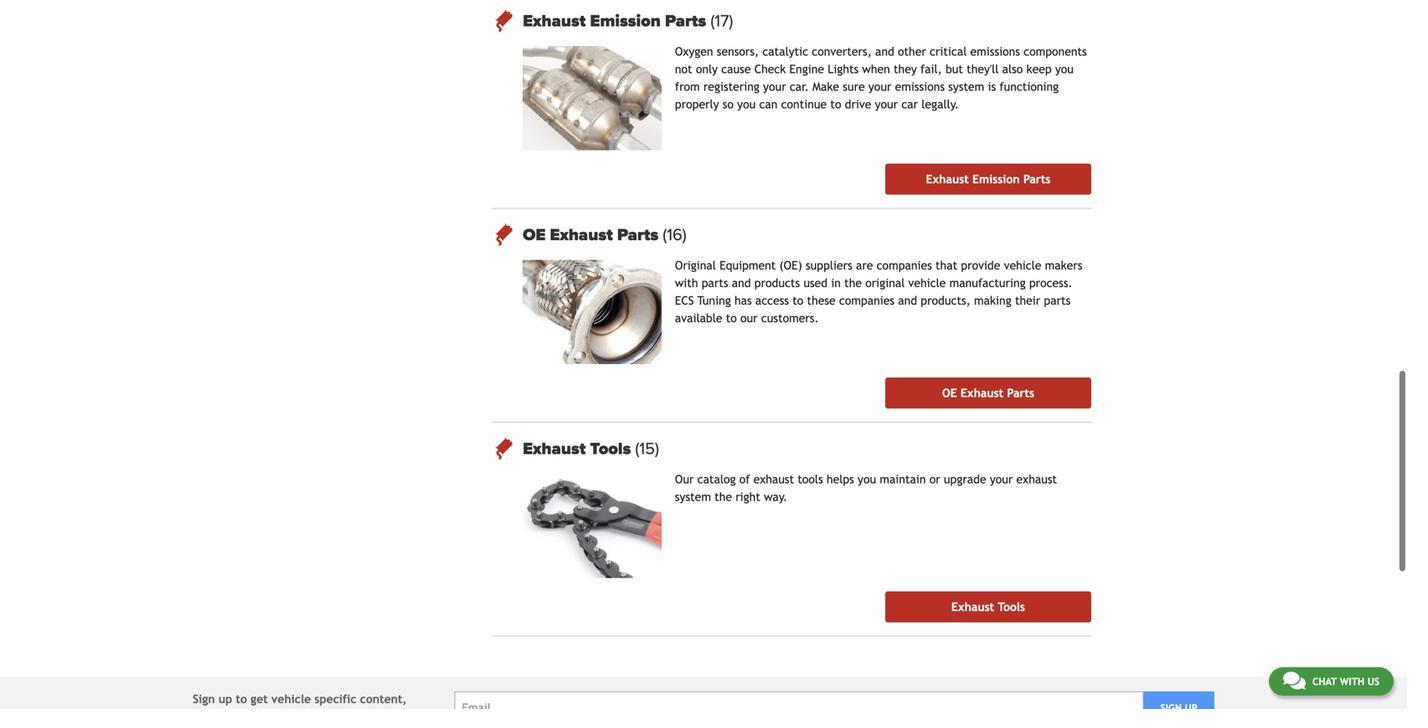 Task type: vqa. For each thing, say whether or not it's contained in the screenshot.
with to the top
yes



Task type: locate. For each thing, give the bounding box(es) containing it.
car
[[902, 98, 918, 111]]

content,
[[360, 693, 407, 706]]

they'll
[[967, 62, 999, 76]]

2 horizontal spatial and
[[898, 294, 917, 307]]

drive
[[845, 98, 872, 111]]

the right the in
[[845, 276, 862, 290]]

used
[[804, 276, 828, 290]]

0 horizontal spatial with
[[675, 276, 698, 290]]

vehicle
[[1004, 259, 1042, 272], [909, 276, 946, 290], [271, 693, 311, 706]]

oe exhaust parts thumbnail image image
[[523, 260, 662, 364]]

1 horizontal spatial vehicle
[[909, 276, 946, 290]]

original
[[675, 259, 716, 272]]

1 vertical spatial system
[[675, 490, 711, 504]]

to
[[830, 98, 841, 111], [793, 294, 804, 307], [726, 312, 737, 325], [236, 693, 247, 706]]

you down components
[[1055, 62, 1074, 76]]

2 vertical spatial and
[[898, 294, 917, 307]]

tools
[[798, 473, 823, 486]]

not
[[675, 62, 692, 76]]

1 vertical spatial tools
[[998, 601, 1025, 614]]

our
[[741, 312, 758, 325]]

with up ecs
[[675, 276, 698, 290]]

1 horizontal spatial emissions
[[971, 45, 1020, 58]]

tuning
[[697, 294, 731, 307]]

1 vertical spatial parts
[[1044, 294, 1071, 307]]

1 vertical spatial with
[[1340, 676, 1365, 688]]

1 vertical spatial emissions
[[895, 80, 945, 93]]

emissions up they'll
[[971, 45, 1020, 58]]

0 vertical spatial and
[[875, 45, 894, 58]]

exhaust right upgrade
[[1017, 473, 1057, 486]]

from
[[675, 80, 700, 93]]

1 horizontal spatial oe exhaust parts
[[942, 387, 1035, 400]]

parts up tuning on the top of page
[[702, 276, 728, 290]]

1 vertical spatial exhaust emission parts
[[926, 173, 1051, 186]]

system down our
[[675, 490, 711, 504]]

1 horizontal spatial the
[[845, 276, 862, 290]]

parts
[[702, 276, 728, 290], [1044, 294, 1071, 307]]

2 vertical spatial you
[[858, 473, 876, 486]]

provide
[[961, 259, 1001, 272]]

continue
[[781, 98, 827, 111]]

0 horizontal spatial parts
[[702, 276, 728, 290]]

1 horizontal spatial tools
[[998, 601, 1025, 614]]

exhaust tools link
[[523, 439, 1092, 459], [885, 592, 1092, 623]]

sign up to get vehicle specific content,
[[193, 693, 407, 710]]

exhaust emission parts
[[523, 11, 711, 31], [926, 173, 1051, 186]]

your
[[763, 80, 786, 93], [869, 80, 892, 93], [875, 98, 898, 111], [990, 473, 1013, 486]]

and
[[875, 45, 894, 58], [732, 276, 751, 290], [898, 294, 917, 307]]

emissions up car
[[895, 80, 945, 93]]

you
[[1055, 62, 1074, 76], [737, 98, 756, 111], [858, 473, 876, 486]]

oxygen sensors, catalytic converters, and other critical emissions components not only cause check engine lights when they fail, but they'll also keep you from registering your car. make sure your emissions system is functioning properly so you can continue to drive your car legally.
[[675, 45, 1087, 111]]

companies up original
[[877, 259, 932, 272]]

oe exhaust parts
[[523, 225, 663, 245], [942, 387, 1035, 400]]

you right the so at the top right
[[737, 98, 756, 111]]

0 horizontal spatial emission
[[590, 11, 661, 31]]

to left our
[[726, 312, 737, 325]]

0 vertical spatial parts
[[702, 276, 728, 290]]

1 horizontal spatial with
[[1340, 676, 1365, 688]]

to down make
[[830, 98, 841, 111]]

tools
[[590, 439, 631, 459], [998, 601, 1025, 614]]

vehicle up "products,"
[[909, 276, 946, 290]]

system
[[948, 80, 985, 93], [675, 490, 711, 504]]

upgrade
[[944, 473, 986, 486]]

2 horizontal spatial you
[[1055, 62, 1074, 76]]

original
[[866, 276, 905, 290]]

1 vertical spatial and
[[732, 276, 751, 290]]

Email email field
[[454, 692, 1144, 710]]

emission
[[590, 11, 661, 31], [973, 173, 1020, 186]]

0 horizontal spatial system
[[675, 490, 711, 504]]

and down original
[[898, 294, 917, 307]]

1 horizontal spatial you
[[858, 473, 876, 486]]

vehicle right get
[[271, 693, 311, 706]]

1 vertical spatial exhaust tools link
[[885, 592, 1092, 623]]

emissions
[[971, 45, 1020, 58], [895, 80, 945, 93]]

with inside original equipment (oe) suppliers are companies that provide vehicle makers with parts and products used in the original vehicle manufacturing process. ecs tuning has access to these companies and products, making their parts available to our customers.
[[675, 276, 698, 290]]

our
[[675, 473, 694, 486]]

original equipment (oe) suppliers are companies that provide vehicle makers with parts and products used in the original vehicle manufacturing process. ecs tuning has access to these companies and products, making their parts available to our customers.
[[675, 259, 1083, 325]]

that
[[936, 259, 958, 272]]

oxygen
[[675, 45, 713, 58]]

0 horizontal spatial tools
[[590, 439, 631, 459]]

with left us
[[1340, 676, 1365, 688]]

available
[[675, 312, 723, 325]]

1 vertical spatial exhaust emission parts link
[[885, 164, 1092, 195]]

parts
[[665, 11, 706, 31], [1024, 173, 1051, 186], [617, 225, 659, 245], [1007, 387, 1035, 400]]

tools for bottommost exhaust tools link
[[998, 601, 1025, 614]]

1 vertical spatial exhaust tools
[[952, 601, 1025, 614]]

1 horizontal spatial exhaust
[[1017, 473, 1057, 486]]

manufacturing
[[950, 276, 1026, 290]]

and up when
[[875, 45, 894, 58]]

exhaust for the topmost exhaust tools link
[[523, 439, 586, 459]]

oe
[[523, 225, 546, 245], [942, 387, 957, 400]]

2 vertical spatial vehicle
[[271, 693, 311, 706]]

2 exhaust from the left
[[1017, 473, 1057, 486]]

exhaust
[[754, 473, 794, 486], [1017, 473, 1057, 486]]

registering
[[704, 80, 760, 93]]

0 vertical spatial tools
[[590, 439, 631, 459]]

0 horizontal spatial exhaust emission parts
[[523, 11, 711, 31]]

0 vertical spatial system
[[948, 80, 985, 93]]

the down catalog
[[715, 490, 732, 504]]

1 vertical spatial vehicle
[[909, 276, 946, 290]]

0 horizontal spatial the
[[715, 490, 732, 504]]

0 vertical spatial the
[[845, 276, 862, 290]]

1 vertical spatial you
[[737, 98, 756, 111]]

your inside "our catalog of exhaust tools helps you maintain or upgrade your exhaust system the right way."
[[990, 473, 1013, 486]]

to right up
[[236, 693, 247, 706]]

0 horizontal spatial and
[[732, 276, 751, 290]]

0 vertical spatial with
[[675, 276, 698, 290]]

maintain
[[880, 473, 926, 486]]

oe exhaust parts link
[[523, 225, 1092, 245], [885, 378, 1092, 409]]

their
[[1015, 294, 1041, 307]]

0 horizontal spatial exhaust tools
[[523, 439, 635, 459]]

vehicle up "process."
[[1004, 259, 1042, 272]]

to inside sign up to get vehicle specific content,
[[236, 693, 247, 706]]

1 horizontal spatial parts
[[1044, 294, 1071, 307]]

2 horizontal spatial vehicle
[[1004, 259, 1042, 272]]

0 vertical spatial oe
[[523, 225, 546, 245]]

exhaust for exhaust emission parts link to the top
[[523, 11, 586, 31]]

helps
[[827, 473, 854, 486]]

companies
[[877, 259, 932, 272], [839, 294, 895, 307]]

you inside "our catalog of exhaust tools helps you maintain or upgrade your exhaust system the right way."
[[858, 473, 876, 486]]

parts down "process."
[[1044, 294, 1071, 307]]

with
[[675, 276, 698, 290], [1340, 676, 1365, 688]]

1 vertical spatial the
[[715, 490, 732, 504]]

system inside oxygen sensors, catalytic converters, and other critical emissions components not only cause check engine lights when they fail, but they'll also keep you from registering your car. make sure your emissions system is functioning properly so you can continue to drive your car legally.
[[948, 80, 985, 93]]

0 horizontal spatial exhaust
[[754, 473, 794, 486]]

you right helps on the right
[[858, 473, 876, 486]]

1 horizontal spatial emission
[[973, 173, 1020, 186]]

1 horizontal spatial and
[[875, 45, 894, 58]]

and up has
[[732, 276, 751, 290]]

1 vertical spatial oe exhaust parts
[[942, 387, 1035, 400]]

up
[[219, 693, 232, 706]]

0 vertical spatial emissions
[[971, 45, 1020, 58]]

tools for the topmost exhaust tools link
[[590, 439, 631, 459]]

0 horizontal spatial emissions
[[895, 80, 945, 93]]

companies down original
[[839, 294, 895, 307]]

the inside "our catalog of exhaust tools helps you maintain or upgrade your exhaust system the right way."
[[715, 490, 732, 504]]

sure
[[843, 80, 865, 93]]

converters,
[[812, 45, 872, 58]]

your right upgrade
[[990, 473, 1013, 486]]

system inside "our catalog of exhaust tools helps you maintain or upgrade your exhaust system the right way."
[[675, 490, 711, 504]]

are
[[856, 259, 873, 272]]

0 vertical spatial exhaust emission parts
[[523, 11, 711, 31]]

system down but
[[948, 80, 985, 93]]

exhaust
[[523, 11, 586, 31], [926, 173, 969, 186], [550, 225, 613, 245], [961, 387, 1004, 400], [523, 439, 586, 459], [952, 601, 995, 614]]

0 horizontal spatial vehicle
[[271, 693, 311, 706]]

lights
[[828, 62, 859, 76]]

they
[[894, 62, 917, 76]]

products
[[755, 276, 800, 290]]

0 vertical spatial exhaust tools
[[523, 439, 635, 459]]

1 horizontal spatial oe
[[942, 387, 957, 400]]

0 vertical spatial emission
[[590, 11, 661, 31]]

exhaust up way.
[[754, 473, 794, 486]]

vehicle inside sign up to get vehicle specific content,
[[271, 693, 311, 706]]

0 vertical spatial oe exhaust parts
[[523, 225, 663, 245]]

1 horizontal spatial system
[[948, 80, 985, 93]]

1 vertical spatial emission
[[973, 173, 1020, 186]]

exhaust tools
[[523, 439, 635, 459], [952, 601, 1025, 614]]



Task type: describe. For each thing, give the bounding box(es) containing it.
check
[[755, 62, 786, 76]]

1 horizontal spatial exhaust tools
[[952, 601, 1025, 614]]

0 vertical spatial vehicle
[[1004, 259, 1042, 272]]

1 vertical spatial oe exhaust parts link
[[885, 378, 1092, 409]]

to inside oxygen sensors, catalytic converters, and other critical emissions components not only cause check engine lights when they fail, but they'll also keep you from registering your car. make sure your emissions system is functioning properly so you can continue to drive your car legally.
[[830, 98, 841, 111]]

get
[[251, 693, 268, 706]]

1 vertical spatial companies
[[839, 294, 895, 307]]

customers.
[[761, 312, 819, 325]]

components
[[1024, 45, 1087, 58]]

making
[[974, 294, 1012, 307]]

catalog
[[697, 473, 736, 486]]

when
[[862, 62, 890, 76]]

other
[[898, 45, 926, 58]]

exhaust tools thumbnail image image
[[523, 474, 662, 578]]

0 vertical spatial oe exhaust parts link
[[523, 225, 1092, 245]]

with inside 'link'
[[1340, 676, 1365, 688]]

engine
[[790, 62, 824, 76]]

ecs
[[675, 294, 694, 307]]

0 horizontal spatial oe exhaust parts
[[523, 225, 663, 245]]

exhaust for bottommost exhaust tools link
[[952, 601, 995, 614]]

way.
[[764, 490, 788, 504]]

0 horizontal spatial oe
[[523, 225, 546, 245]]

has
[[735, 294, 752, 307]]

and inside oxygen sensors, catalytic converters, and other critical emissions components not only cause check engine lights when they fail, but they'll also keep you from registering your car. make sure your emissions system is functioning properly so you can continue to drive your car legally.
[[875, 45, 894, 58]]

0 horizontal spatial you
[[737, 98, 756, 111]]

your down check
[[763, 80, 786, 93]]

chat
[[1313, 676, 1337, 688]]

chat with us link
[[1269, 668, 1394, 696]]

car.
[[790, 80, 809, 93]]

exhaust for the bottommost exhaust emission parts link
[[926, 173, 969, 186]]

your down when
[[869, 80, 892, 93]]

but
[[946, 62, 963, 76]]

keep
[[1027, 62, 1052, 76]]

properly
[[675, 98, 719, 111]]

can
[[759, 98, 778, 111]]

1 exhaust from the left
[[754, 473, 794, 486]]

chat with us
[[1313, 676, 1380, 688]]

comments image
[[1283, 671, 1306, 691]]

is
[[988, 80, 996, 93]]

specific
[[315, 693, 357, 706]]

functioning
[[1000, 80, 1059, 93]]

in
[[831, 276, 841, 290]]

or
[[930, 473, 940, 486]]

sensors,
[[717, 45, 759, 58]]

critical
[[930, 45, 967, 58]]

make
[[813, 80, 839, 93]]

access
[[755, 294, 789, 307]]

0 vertical spatial companies
[[877, 259, 932, 272]]

fail,
[[921, 62, 942, 76]]

0 vertical spatial exhaust tools link
[[523, 439, 1092, 459]]

so
[[723, 98, 734, 111]]

to up customers.
[[793, 294, 804, 307]]

of
[[739, 473, 750, 486]]

also
[[1002, 62, 1023, 76]]

0 vertical spatial exhaust emission parts link
[[523, 11, 1092, 31]]

us
[[1368, 676, 1380, 688]]

suppliers
[[806, 259, 853, 272]]

your left car
[[875, 98, 898, 111]]

products,
[[921, 294, 971, 307]]

sign
[[193, 693, 215, 706]]

exhaust emission parts thumbnail image image
[[523, 46, 662, 150]]

cause
[[721, 62, 751, 76]]

right
[[736, 490, 761, 504]]

makers
[[1045, 259, 1083, 272]]

these
[[807, 294, 836, 307]]

our catalog of exhaust tools helps you maintain or upgrade your exhaust system the right way.
[[675, 473, 1057, 504]]

1 vertical spatial oe
[[942, 387, 957, 400]]

only
[[696, 62, 718, 76]]

equipment
[[720, 259, 776, 272]]

catalytic
[[763, 45, 808, 58]]

process.
[[1029, 276, 1073, 290]]

(oe)
[[780, 259, 802, 272]]

legally.
[[922, 98, 959, 111]]

the inside original equipment (oe) suppliers are companies that provide vehicle makers with parts and products used in the original vehicle manufacturing process. ecs tuning has access to these companies and products, making their parts available to our customers.
[[845, 276, 862, 290]]

0 vertical spatial you
[[1055, 62, 1074, 76]]

1 horizontal spatial exhaust emission parts
[[926, 173, 1051, 186]]



